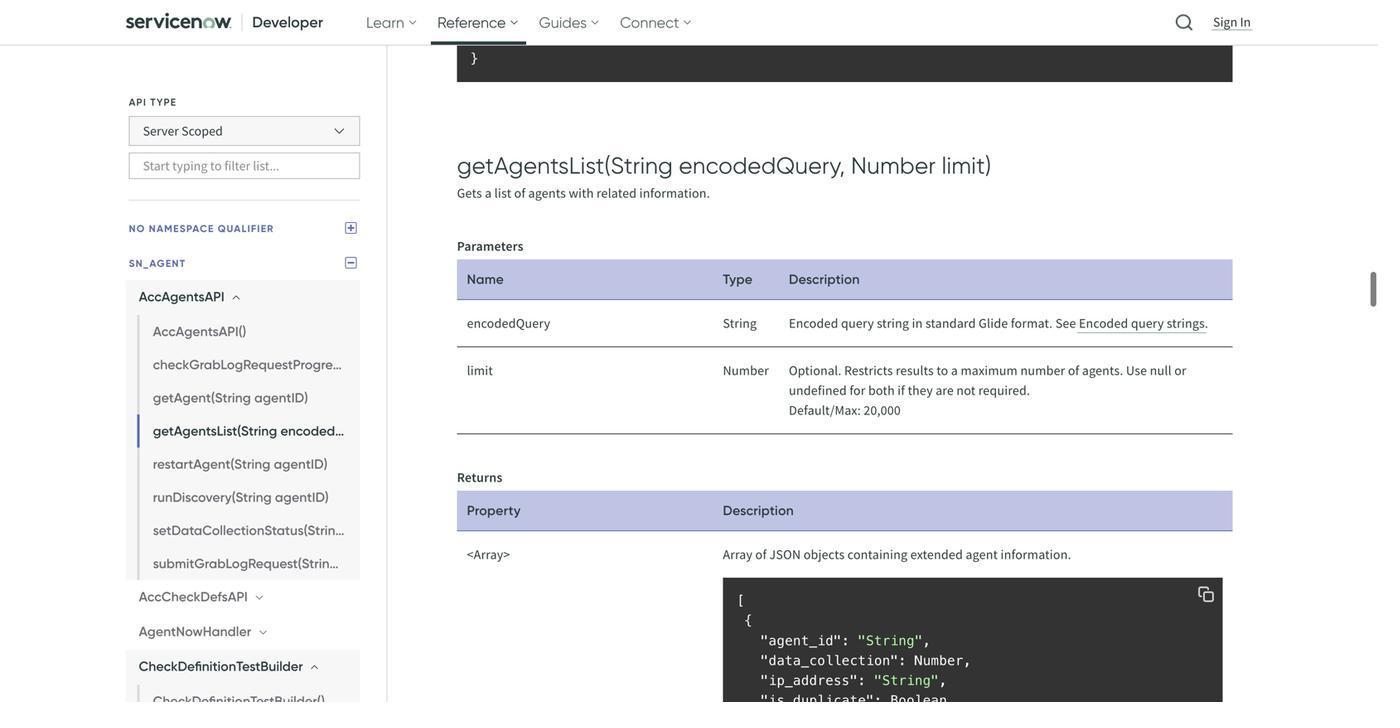 Task type: vqa. For each thing, say whether or not it's contained in the screenshot.
Sign In
yes



Task type: describe. For each thing, give the bounding box(es) containing it.
reference
[[438, 13, 506, 31]]

developer
[[252, 13, 323, 31]]

sign
[[1214, 14, 1238, 30]]

learn button
[[360, 0, 424, 45]]

guides
[[539, 13, 587, 31]]



Task type: locate. For each thing, give the bounding box(es) containing it.
connect
[[620, 13, 679, 31]]

developer link
[[119, 0, 333, 45]]

connect button
[[614, 0, 699, 45]]

sign in button
[[1210, 13, 1255, 31]]

reference button
[[431, 0, 526, 45]]

guides button
[[533, 0, 607, 45]]

sign in
[[1214, 14, 1251, 30]]

learn
[[366, 13, 404, 31]]

in
[[1241, 14, 1251, 30]]



